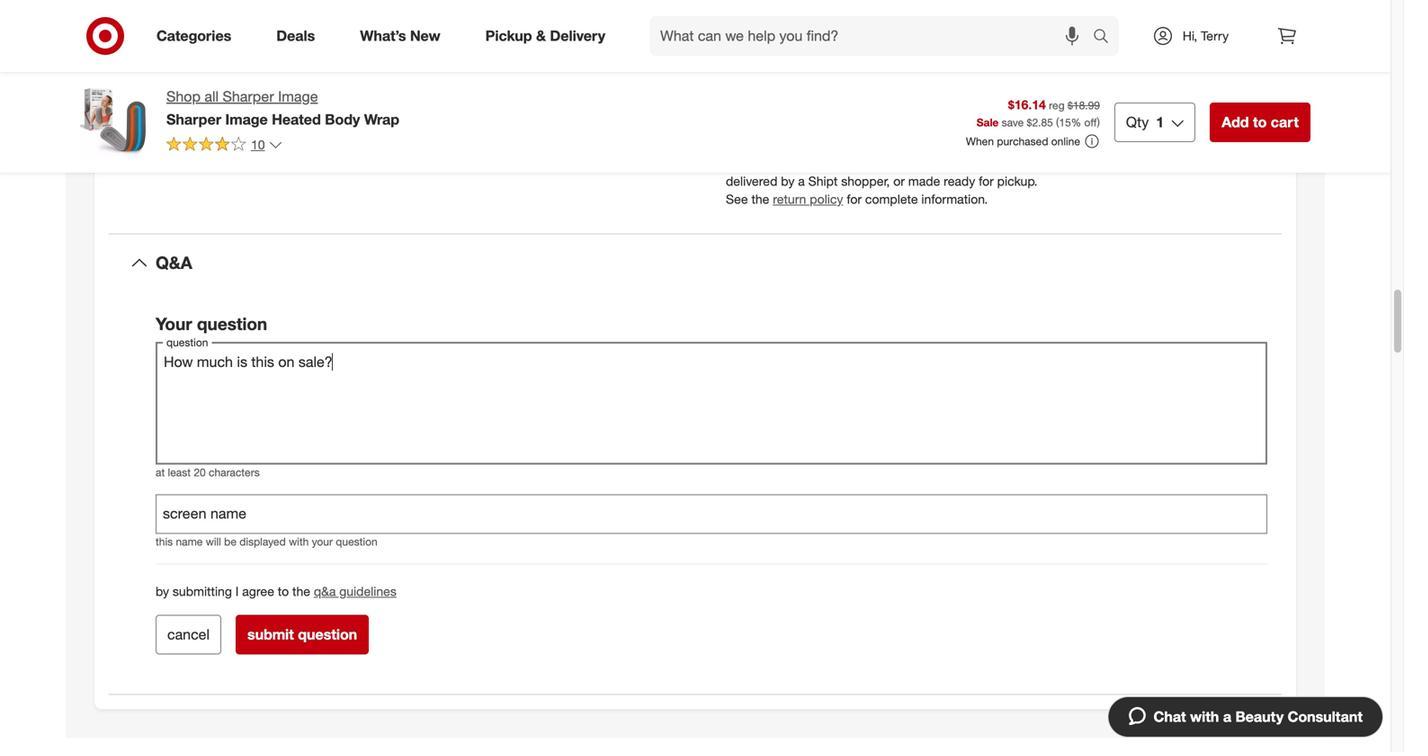 Task type: vqa. For each thing, say whether or not it's contained in the screenshot.
"Target App"
no



Task type: locate. For each thing, give the bounding box(es) containing it.
shipping inside shipping details estimated ship dimensions: 2.94 inches length x 7.28 inches width x 9.84 inches height
[[156, 111, 216, 129]]

reg
[[1050, 99, 1065, 112]]

purchased
[[998, 135, 1049, 148], [1067, 155, 1127, 171]]

10
[[251, 137, 265, 152]]

shipping inside dropdown button
[[156, 64, 227, 85]]

the down delivered
[[752, 191, 770, 207]]

question right your
[[197, 314, 267, 334]]

this
[[156, 535, 173, 549]]

1 horizontal spatial with
[[1191, 708, 1220, 726]]

within
[[882, 155, 915, 171]]

%
[[1072, 116, 1082, 129]]

x left the 7.28
[[422, 137, 428, 153]]

at
[[156, 466, 165, 479]]

2 horizontal spatial inches
[[572, 137, 609, 153]]

sharper up details
[[223, 88, 274, 105]]

shipping up shop
[[156, 64, 227, 85]]

1 vertical spatial question
[[336, 535, 378, 549]]

x left 9.84
[[534, 137, 541, 153]]

categories
[[157, 27, 231, 45]]

90
[[919, 155, 933, 171]]

0 vertical spatial question
[[197, 314, 267, 334]]

shipping down shop
[[156, 111, 216, 129]]

to
[[1254, 113, 1268, 131], [875, 137, 886, 153], [278, 584, 289, 600]]

sale
[[977, 116, 999, 129]]

0 vertical spatial purchased
[[998, 135, 1049, 148]]

cart
[[1272, 113, 1300, 131]]

target
[[913, 137, 947, 153]]

be up shipt
[[813, 155, 827, 171]]

submitting
[[173, 584, 232, 600]]

1 vertical spatial shipping
[[156, 111, 216, 129]]

a left beauty
[[1224, 708, 1232, 726]]

item up delivered
[[753, 155, 778, 171]]

1 vertical spatial image
[[225, 111, 268, 128]]

2 this from the top
[[726, 155, 750, 171]]

categories link
[[141, 16, 254, 56]]

0 vertical spatial for
[[979, 173, 994, 189]]

image up 10
[[225, 111, 268, 128]]

20
[[194, 466, 206, 479]]

any
[[889, 137, 909, 153]]

item
[[753, 137, 778, 153], [753, 155, 778, 171]]

image up heated
[[278, 88, 318, 105]]

to right agree
[[278, 584, 289, 600]]

2.85
[[1033, 116, 1054, 129]]

0 horizontal spatial sharper
[[166, 111, 221, 128]]

estimated
[[156, 137, 212, 153]]

deals link
[[261, 16, 338, 56]]

purchased down $
[[998, 135, 1049, 148]]

question right the your
[[336, 535, 378, 549]]

a up the return policy link
[[798, 173, 805, 189]]

see
[[726, 191, 748, 207]]

0 horizontal spatial a
[[798, 173, 805, 189]]

information.
[[922, 191, 988, 207]]

q&a guidelines button
[[314, 583, 397, 601]]

None text field
[[156, 495, 1268, 534]]

0 vertical spatial shipping
[[156, 64, 227, 85]]

search button
[[1085, 16, 1129, 59]]

least
[[168, 466, 191, 479]]

cancel
[[167, 626, 210, 644]]

2 vertical spatial to
[[278, 584, 289, 600]]

by up the return
[[781, 173, 795, 189]]

inches right the 7.28
[[460, 137, 496, 153]]

the right "of"
[[981, 155, 999, 171]]

1 horizontal spatial image
[[278, 88, 318, 105]]

1 vertical spatial to
[[875, 137, 886, 153]]

1 vertical spatial be
[[813, 155, 827, 171]]

1 vertical spatial a
[[1224, 708, 1232, 726]]

with right chat
[[1191, 708, 1220, 726]]

&
[[536, 27, 546, 45], [232, 64, 244, 85]]

0 vertical spatial to
[[1254, 113, 1268, 131]]

a
[[798, 173, 805, 189], [1224, 708, 1232, 726]]

new
[[410, 27, 441, 45]]

online
[[1052, 135, 1081, 148]]

& right pickup
[[536, 27, 546, 45]]

0 horizontal spatial or
[[894, 173, 905, 189]]

with
[[289, 535, 309, 549], [1191, 708, 1220, 726]]

1 horizontal spatial &
[[536, 27, 546, 45]]

1 x from the left
[[422, 137, 428, 153]]

15
[[1060, 116, 1072, 129]]

be for this item can be returned to any target store or target.com. this item must be returned within 90 days of the date it was purchased in store, shipped, delivered by a shipt shopper, or made ready for pickup. see the return policy for complete information.
[[805, 137, 820, 153]]

inches down body
[[343, 137, 380, 153]]

& left returns at top left
[[232, 64, 244, 85]]

or down sale
[[983, 137, 994, 153]]

(
[[1057, 116, 1060, 129]]

item left can
[[753, 137, 778, 153]]

or down within
[[894, 173, 905, 189]]

0 horizontal spatial &
[[232, 64, 244, 85]]

3 inches from the left
[[572, 137, 609, 153]]

& for shipping
[[232, 64, 244, 85]]

0 vertical spatial the
[[981, 155, 999, 171]]

1 vertical spatial returned
[[831, 155, 879, 171]]

2 vertical spatial the
[[293, 584, 310, 600]]

1 inches from the left
[[343, 137, 380, 153]]

1 vertical spatial item
[[753, 155, 778, 171]]

0 vertical spatial &
[[536, 27, 546, 45]]

sharper down shop
[[166, 111, 221, 128]]

2 horizontal spatial to
[[1254, 113, 1268, 131]]

image of sharper image heated body wrap image
[[80, 86, 152, 158]]

0 horizontal spatial for
[[847, 191, 862, 207]]

1 horizontal spatial inches
[[460, 137, 496, 153]]

pickup & delivery link
[[470, 16, 628, 56]]

0 horizontal spatial inches
[[343, 137, 380, 153]]

beauty
[[1236, 708, 1284, 726]]

your
[[156, 314, 192, 334]]

1 horizontal spatial a
[[1224, 708, 1232, 726]]

0 horizontal spatial with
[[289, 535, 309, 549]]

1 vertical spatial sharper
[[166, 111, 221, 128]]

with left the your
[[289, 535, 309, 549]]

a inside 'this item can be returned to any target store or target.com. this item must be returned within 90 days of the date it was purchased in store, shipped, delivered by a shipt shopper, or made ready for pickup. see the return policy for complete information.'
[[798, 173, 805, 189]]

0 vertical spatial item
[[753, 137, 778, 153]]

0 horizontal spatial to
[[278, 584, 289, 600]]

by left submitting at the bottom of page
[[156, 584, 169, 600]]

2 vertical spatial question
[[298, 626, 357, 644]]

your question
[[156, 314, 267, 334]]

2 shipping from the top
[[156, 111, 216, 129]]

question for your question
[[197, 314, 267, 334]]

to left any
[[875, 137, 886, 153]]

0 vertical spatial sharper
[[223, 88, 274, 105]]

1 horizontal spatial or
[[983, 137, 994, 153]]

1 horizontal spatial to
[[875, 137, 886, 153]]

be right will
[[224, 535, 237, 549]]

shipt
[[809, 173, 838, 189]]

consultant
[[1288, 708, 1363, 726]]

& inside dropdown button
[[232, 64, 244, 85]]

purchased down 'online'
[[1067, 155, 1127, 171]]

1 vertical spatial this
[[726, 155, 750, 171]]

9.84
[[544, 137, 569, 153]]

0 vertical spatial this
[[726, 137, 750, 153]]

a inside chat with a beauty consultant button
[[1224, 708, 1232, 726]]

1 horizontal spatial purchased
[[1067, 155, 1127, 171]]

by submitting i agree to the q&a guidelines
[[156, 584, 397, 600]]

off
[[1085, 116, 1098, 129]]

inches right 9.84
[[572, 137, 609, 153]]

1 horizontal spatial by
[[781, 173, 795, 189]]

1 vertical spatial with
[[1191, 708, 1220, 726]]

2 inches from the left
[[460, 137, 496, 153]]

1 horizontal spatial x
[[534, 137, 541, 153]]

submit question button
[[236, 615, 369, 655]]

1 horizontal spatial the
[[752, 191, 770, 207]]

2.94
[[315, 137, 339, 153]]

0 vertical spatial by
[[781, 173, 795, 189]]

to right add
[[1254, 113, 1268, 131]]

report
[[603, 3, 642, 19]]

inches
[[343, 137, 380, 153], [460, 137, 496, 153], [572, 137, 609, 153]]

returned
[[823, 137, 871, 153], [831, 155, 879, 171]]

of
[[966, 155, 977, 171]]

for down shopper,
[[847, 191, 862, 207]]

0 horizontal spatial the
[[293, 584, 310, 600]]

1 vertical spatial or
[[894, 173, 905, 189]]

ready
[[944, 173, 976, 189]]

name
[[176, 535, 203, 549]]

be right can
[[805, 137, 820, 153]]

delivered
[[726, 173, 778, 189]]

0 horizontal spatial x
[[422, 137, 428, 153]]

hi, terry
[[1183, 28, 1229, 44]]

0 vertical spatial be
[[805, 137, 820, 153]]

hi,
[[1183, 28, 1198, 44]]

product
[[699, 3, 743, 19]]

1 item from the top
[[753, 137, 778, 153]]

question
[[197, 314, 267, 334], [336, 535, 378, 549], [298, 626, 357, 644]]

made
[[909, 173, 941, 189]]

add to cart button
[[1211, 103, 1311, 142]]

what's new
[[360, 27, 441, 45]]

1 vertical spatial the
[[752, 191, 770, 207]]

0 horizontal spatial by
[[156, 584, 169, 600]]

)
[[1098, 116, 1101, 129]]

1 vertical spatial &
[[232, 64, 244, 85]]

agree
[[242, 584, 274, 600]]

1
[[1157, 113, 1165, 131]]

x
[[422, 137, 428, 153], [534, 137, 541, 153]]

length
[[383, 137, 418, 153]]

target.com.
[[997, 137, 1062, 153]]

store,
[[1144, 155, 1175, 171]]

image
[[278, 88, 318, 105], [225, 111, 268, 128]]

question down q&a
[[298, 626, 357, 644]]

question inside button
[[298, 626, 357, 644]]

submit
[[247, 626, 294, 644]]

terry
[[1202, 28, 1229, 44]]

1 shipping from the top
[[156, 64, 227, 85]]

shipping for shipping details estimated ship dimensions: 2.94 inches length x 7.28 inches width x 9.84 inches height
[[156, 111, 216, 129]]

0 vertical spatial a
[[798, 173, 805, 189]]

1 vertical spatial purchased
[[1067, 155, 1127, 171]]

$18.99
[[1068, 99, 1101, 112]]

cancel button
[[156, 615, 221, 655]]

the left q&a
[[293, 584, 310, 600]]

pickup
[[486, 27, 532, 45]]

to inside add to cart button
[[1254, 113, 1268, 131]]

to inside 'this item can be returned to any target store or target.com. this item must be returned within 90 days of the date it was purchased in store, shipped, delivered by a shipt shopper, or made ready for pickup. see the return policy for complete information.'
[[875, 137, 886, 153]]

at least 20 characters
[[156, 466, 260, 479]]

2 vertical spatial be
[[224, 535, 237, 549]]

sharper
[[223, 88, 274, 105], [166, 111, 221, 128]]

for right ready
[[979, 173, 994, 189]]



Task type: describe. For each thing, give the bounding box(es) containing it.
will
[[206, 535, 221, 549]]

can
[[781, 137, 802, 153]]

when
[[966, 135, 995, 148]]

save
[[1002, 116, 1024, 129]]

days
[[936, 155, 963, 171]]

your
[[312, 535, 333, 549]]

height
[[613, 137, 648, 153]]

delivery
[[550, 27, 606, 45]]

qty
[[1127, 113, 1150, 131]]

it
[[1031, 155, 1038, 171]]

0 horizontal spatial purchased
[[998, 135, 1049, 148]]

complete
[[866, 191, 918, 207]]

What can we help you find? suggestions appear below search field
[[650, 16, 1098, 56]]

$16.14
[[1009, 97, 1047, 113]]

chat
[[1154, 708, 1187, 726]]

1 horizontal spatial for
[[979, 173, 994, 189]]

search
[[1085, 29, 1129, 46]]

2 horizontal spatial the
[[981, 155, 999, 171]]

date
[[1002, 155, 1027, 171]]

1 vertical spatial for
[[847, 191, 862, 207]]

chat with a beauty consultant
[[1154, 708, 1363, 726]]

what's new link
[[345, 16, 463, 56]]

shop
[[166, 88, 201, 105]]

dimensions:
[[243, 137, 311, 153]]

0 vertical spatial with
[[289, 535, 309, 549]]

shopper,
[[842, 173, 890, 189]]

1 vertical spatial by
[[156, 584, 169, 600]]

shipping for shipping & returns
[[156, 64, 227, 85]]

deals
[[276, 27, 315, 45]]

shipping & returns
[[156, 64, 313, 85]]

shop all sharper image sharper image heated body wrap
[[166, 88, 400, 128]]

must
[[781, 155, 809, 171]]

this name will be displayed with your question
[[156, 535, 378, 549]]

q&a
[[156, 252, 192, 273]]

chat with a beauty consultant button
[[1108, 697, 1384, 738]]

in
[[1130, 155, 1140, 171]]

was
[[1041, 155, 1063, 171]]

1 horizontal spatial sharper
[[223, 88, 274, 105]]

by inside 'this item can be returned to any target store or target.com. this item must be returned within 90 days of the date it was purchased in store, shipped, delivered by a shipt shopper, or made ready for pickup. see the return policy for complete information.'
[[781, 173, 795, 189]]

store
[[951, 137, 979, 153]]

0 vertical spatial returned
[[823, 137, 871, 153]]

qty 1
[[1127, 113, 1165, 131]]

i
[[236, 584, 239, 600]]

when purchased online
[[966, 135, 1081, 148]]

add to cart
[[1222, 113, 1300, 131]]

returns
[[248, 64, 313, 85]]

policy
[[810, 191, 844, 207]]

details
[[220, 111, 265, 129]]

0 horizontal spatial image
[[225, 111, 268, 128]]

How much is this on sale? text field
[[156, 342, 1268, 465]]

be for this name will be displayed with your question
[[224, 535, 237, 549]]

purchased inside 'this item can be returned to any target store or target.com. this item must be returned within 90 days of the date it was purchased in store, shipped, delivered by a shipt shopper, or made ready for pickup. see the return policy for complete information.'
[[1067, 155, 1127, 171]]

pickup & delivery
[[486, 27, 606, 45]]

10 link
[[166, 136, 283, 156]]

pickup.
[[998, 173, 1038, 189]]

this item can be returned to any target store or target.com. this item must be returned within 90 days of the date it was purchased in store, shipped, delivered by a shipt shopper, or made ready for pickup. see the return policy for complete information.
[[726, 137, 1227, 207]]

& for pickup
[[536, 27, 546, 45]]

all
[[205, 88, 219, 105]]

characters
[[209, 466, 260, 479]]

0 vertical spatial or
[[983, 137, 994, 153]]

$
[[1027, 116, 1033, 129]]

width
[[500, 137, 531, 153]]

body
[[325, 111, 360, 128]]

what's
[[360, 27, 406, 45]]

return policy link
[[773, 191, 844, 207]]

shipping details estimated ship dimensions: 2.94 inches length x 7.28 inches width x 9.84 inches height
[[156, 111, 648, 153]]

q&a
[[314, 584, 336, 600]]

question for submit question
[[298, 626, 357, 644]]

submit question
[[247, 626, 357, 644]]

2 item from the top
[[753, 155, 778, 171]]

1 this from the top
[[726, 137, 750, 153]]

ship
[[216, 137, 239, 153]]

with inside button
[[1191, 708, 1220, 726]]

shipped,
[[1178, 155, 1227, 171]]

2 x from the left
[[534, 137, 541, 153]]

return
[[773, 191, 807, 207]]

0 vertical spatial image
[[278, 88, 318, 105]]

displayed
[[240, 535, 286, 549]]

wrap
[[364, 111, 400, 128]]

shipping & returns button
[[109, 46, 1282, 104]]

add
[[1222, 113, 1250, 131]]

guidelines
[[340, 584, 397, 600]]

report incorrect product info.
[[603, 3, 770, 19]]

heated
[[272, 111, 321, 128]]



